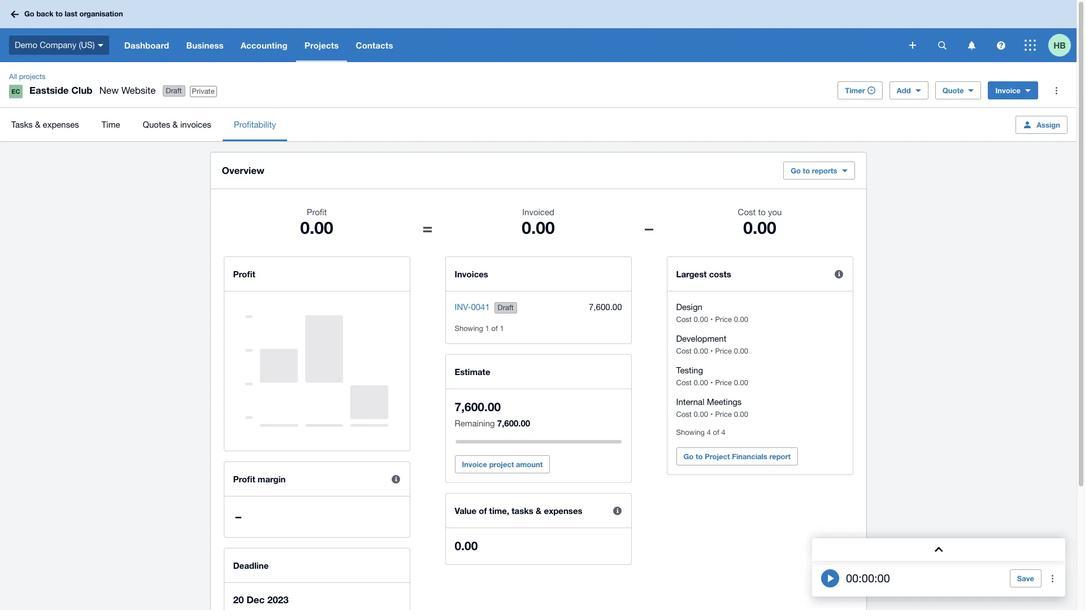 Task type: vqa. For each thing, say whether or not it's contained in the screenshot.
the estimate
yes



Task type: describe. For each thing, give the bounding box(es) containing it.
cost inside internal meetings cost 0.00 • price 0.00
[[677, 411, 692, 419]]

price for testing
[[716, 379, 732, 387]]

remaining
[[455, 419, 495, 429]]

tasks & expenses
[[11, 120, 79, 129]]

1 4 from the left
[[707, 429, 711, 437]]

• for development
[[711, 347, 713, 356]]

go to project financials report
[[684, 452, 791, 461]]

• for testing
[[711, 379, 713, 387]]

1 vertical spatial more options image
[[1042, 568, 1065, 590]]

internal
[[677, 398, 705, 407]]

invoice project amount button
[[455, 456, 550, 474]]

accounting
[[241, 40, 288, 50]]

report
[[770, 452, 791, 461]]

price for development
[[716, 347, 732, 356]]

start timer image
[[822, 570, 840, 588]]

inv-0041
[[455, 303, 490, 312]]

projects
[[305, 40, 339, 50]]

quote button
[[936, 81, 982, 100]]

projects
[[19, 72, 46, 81]]

private
[[192, 87, 215, 96]]

svg image up 'quote'
[[939, 41, 947, 49]]

to for go to reports
[[803, 166, 810, 175]]

to for cost to you 0.00
[[759, 208, 766, 217]]

demo
[[15, 40, 37, 50]]

• inside internal meetings cost 0.00 • price 0.00
[[711, 411, 713, 419]]

accounting button
[[232, 28, 296, 62]]

2 4 from the left
[[722, 429, 726, 437]]

profitability
[[234, 120, 276, 129]]

0 vertical spatial more options image
[[1046, 79, 1068, 102]]

timer
[[846, 86, 866, 95]]

svg image inside "go back to last organisation" link
[[11, 10, 19, 18]]

go back to last organisation link
[[7, 4, 130, 24]]

development cost 0.00 • price 0.00
[[677, 334, 749, 356]]

1 1 from the left
[[486, 325, 490, 333]]

add
[[897, 86, 911, 95]]

last
[[65, 9, 77, 18]]

back
[[36, 9, 54, 18]]

showing for showing 4 of 4
[[677, 429, 705, 437]]

go for go to project financials report
[[684, 452, 694, 461]]

7,600.00 for 7,600.00 remaining 7,600.00
[[455, 400, 501, 415]]

value of time, tasks & expenses
[[455, 506, 583, 516]]

no profit information available image
[[245, 303, 389, 440]]

price inside internal meetings cost 0.00 • price 0.00
[[716, 411, 732, 419]]

1 horizontal spatial expenses
[[544, 506, 583, 516]]

& for quotes
[[173, 120, 178, 129]]

cost for design
[[677, 316, 692, 324]]

club
[[71, 84, 93, 96]]

financials
[[733, 452, 768, 461]]

invoice for invoice
[[996, 86, 1021, 95]]

expenses inside "link"
[[43, 120, 79, 129]]

2 horizontal spatial &
[[536, 506, 542, 516]]

organisation
[[79, 9, 123, 18]]

go to reports button
[[784, 162, 855, 180]]

margin
[[258, 474, 286, 485]]

1 horizontal spatial svg image
[[1025, 40, 1037, 51]]

time link
[[90, 108, 132, 141]]

• for design
[[711, 316, 713, 324]]

cost for testing
[[677, 379, 692, 387]]

website
[[121, 85, 156, 96]]

demo company (us) button
[[0, 28, 116, 62]]

invoice project amount
[[462, 460, 543, 469]]

7,600.00 remaining 7,600.00
[[455, 400, 531, 429]]

00:00:00
[[847, 572, 891, 585]]

dashboard
[[124, 40, 169, 50]]

of for 4
[[713, 429, 720, 437]]

go to reports
[[791, 166, 838, 175]]

cost to you 0.00
[[738, 208, 782, 238]]

go to project financials report button
[[677, 448, 799, 466]]

time,
[[490, 506, 510, 516]]

svg image up quote popup button at top
[[968, 41, 976, 49]]

invoice for invoice project amount
[[462, 460, 488, 469]]

to for go to project financials report
[[696, 452, 703, 461]]

0041
[[471, 303, 490, 312]]

estimate
[[455, 367, 491, 377]]

0.00 inside cost to you 0.00
[[744, 218, 777, 238]]

you
[[769, 208, 782, 217]]

project
[[490, 460, 514, 469]]

of for 1
[[492, 325, 498, 333]]

0 horizontal spatial svg image
[[997, 41, 1006, 49]]

tasks
[[11, 120, 33, 129]]

time
[[102, 120, 120, 129]]

add button
[[890, 81, 929, 100]]

eastside
[[29, 84, 69, 96]]

invoiced
[[523, 208, 555, 217]]

tasks
[[512, 506, 534, 516]]

invoices
[[180, 120, 211, 129]]

assign
[[1037, 120, 1061, 129]]

largest
[[677, 269, 707, 279]]

assign button
[[1016, 116, 1068, 134]]

amount
[[516, 460, 543, 469]]

dec
[[247, 594, 265, 606]]

price for design
[[716, 316, 732, 324]]

–
[[236, 510, 241, 524]]



Task type: locate. For each thing, give the bounding box(es) containing it.
ec
[[12, 88, 20, 95]]

value
[[455, 506, 477, 516]]

2 1 from the left
[[500, 325, 504, 333]]

go down showing 4 of 4
[[684, 452, 694, 461]]

2 vertical spatial of
[[479, 506, 487, 516]]

price up the development cost 0.00 • price 0.00 on the right bottom of the page
[[716, 316, 732, 324]]

1 horizontal spatial &
[[173, 120, 178, 129]]

draft
[[166, 87, 182, 95], [498, 304, 514, 312]]

showing
[[455, 325, 484, 333], [677, 429, 705, 437]]

expenses
[[43, 120, 79, 129], [544, 506, 583, 516]]

0 horizontal spatial go
[[24, 9, 34, 18]]

•
[[711, 316, 713, 324], [711, 347, 713, 356], [711, 379, 713, 387], [711, 411, 713, 419]]

cost left you
[[738, 208, 756, 217]]

price down development
[[716, 347, 732, 356]]

to left reports on the right top
[[803, 166, 810, 175]]

more options image right save
[[1042, 568, 1065, 590]]

dashboard link
[[116, 28, 178, 62]]

go left back
[[24, 9, 34, 18]]

&
[[35, 120, 40, 129], [173, 120, 178, 129], [536, 506, 542, 516]]

• up meetings
[[711, 379, 713, 387]]

timer button
[[838, 81, 883, 100]]

1 vertical spatial of
[[713, 429, 720, 437]]

2 price from the top
[[716, 347, 732, 356]]

cost up testing
[[677, 347, 692, 356]]

contacts button
[[348, 28, 402, 62]]

cost down "design"
[[677, 316, 692, 324]]

0 horizontal spatial of
[[479, 506, 487, 516]]

cost inside cost to you 0.00
[[738, 208, 756, 217]]

2 horizontal spatial of
[[713, 429, 720, 437]]

1 horizontal spatial go
[[684, 452, 694, 461]]

svg image inside demo company (us) popup button
[[98, 44, 103, 47]]

0 horizontal spatial more info image
[[385, 468, 407, 491]]

price up meetings
[[716, 379, 732, 387]]

cost for development
[[677, 347, 692, 356]]

go left reports on the right top
[[791, 166, 801, 175]]

invoiced 0.00
[[522, 208, 555, 238]]

1 vertical spatial draft
[[498, 304, 514, 312]]

costs
[[710, 269, 732, 279]]

price inside the development cost 0.00 • price 0.00
[[716, 347, 732, 356]]

cost down testing
[[677, 379, 692, 387]]

• inside the design cost 0.00 • price 0.00
[[711, 316, 713, 324]]

profitability link
[[223, 108, 288, 141]]

& inside "link"
[[35, 120, 40, 129]]

svg image right (us)
[[98, 44, 103, 47]]

1 vertical spatial 7,600.00
[[455, 400, 501, 415]]

1 vertical spatial invoice
[[462, 460, 488, 469]]

more info image for largest costs
[[828, 263, 851, 286]]

svg image up the add popup button
[[910, 42, 917, 49]]

inv-
[[455, 303, 471, 312]]

1 horizontal spatial 4
[[722, 429, 726, 437]]

save button
[[1011, 570, 1042, 588]]

cost inside testing cost 0.00 • price 0.00
[[677, 379, 692, 387]]

save
[[1018, 575, 1035, 584]]

go inside "go back to last organisation" link
[[24, 9, 34, 18]]

eastside club
[[29, 84, 93, 96]]

0 vertical spatial 7,600.00
[[589, 303, 622, 312]]

0 vertical spatial showing
[[455, 325, 484, 333]]

more options image
[[1046, 79, 1068, 102], [1042, 568, 1065, 590]]

profit margin
[[233, 474, 286, 485]]

1 horizontal spatial showing
[[677, 429, 705, 437]]

cost
[[738, 208, 756, 217], [677, 316, 692, 324], [677, 347, 692, 356], [677, 379, 692, 387], [677, 411, 692, 419]]

svg image
[[11, 10, 19, 18], [939, 41, 947, 49], [968, 41, 976, 49], [910, 42, 917, 49], [98, 44, 103, 47]]

20
[[233, 594, 244, 606]]

invoice button
[[989, 81, 1039, 100]]

• up development
[[711, 316, 713, 324]]

price
[[716, 316, 732, 324], [716, 347, 732, 356], [716, 379, 732, 387], [716, 411, 732, 419]]

draft right 0041
[[498, 304, 514, 312]]

4 price from the top
[[716, 411, 732, 419]]

cost down internal
[[677, 411, 692, 419]]

projects button
[[296, 28, 348, 62]]

(us)
[[79, 40, 95, 50]]

3 price from the top
[[716, 379, 732, 387]]

4 up project
[[722, 429, 726, 437]]

2 vertical spatial 7,600.00
[[498, 419, 531, 429]]

new
[[99, 85, 119, 96]]

more info image
[[828, 263, 851, 286], [385, 468, 407, 491]]

expenses right tasks
[[544, 506, 583, 516]]

svg image left the hb
[[1025, 40, 1037, 51]]

svg image left back
[[11, 10, 19, 18]]

quotes & invoices
[[143, 120, 211, 129]]

2 horizontal spatial go
[[791, 166, 801, 175]]

0 horizontal spatial 4
[[707, 429, 711, 437]]

1 horizontal spatial of
[[492, 325, 498, 333]]

price inside the design cost 0.00 • price 0.00
[[716, 316, 732, 324]]

0 horizontal spatial 1
[[486, 325, 490, 333]]

all projects
[[9, 72, 46, 81]]

1 horizontal spatial more info image
[[828, 263, 851, 286]]

project
[[705, 452, 730, 461]]

profit
[[307, 208, 327, 217], [233, 269, 255, 279], [233, 474, 255, 485]]

0 horizontal spatial showing
[[455, 325, 484, 333]]

quotes & invoices link
[[132, 108, 223, 141]]

expenses down eastside club at the left of the page
[[43, 120, 79, 129]]

1
[[486, 325, 490, 333], [500, 325, 504, 333]]

draft left private
[[166, 87, 182, 95]]

banner
[[0, 0, 1077, 62]]

profit for margin
[[233, 474, 255, 485]]

to inside "go back to last organisation" link
[[56, 9, 63, 18]]

quotes
[[143, 120, 170, 129]]

svg image up invoice popup button
[[997, 41, 1006, 49]]

1 vertical spatial expenses
[[544, 506, 583, 516]]

0.00
[[300, 218, 333, 238], [522, 218, 555, 238], [744, 218, 777, 238], [694, 316, 709, 324], [734, 316, 749, 324], [694, 347, 709, 356], [734, 347, 749, 356], [694, 379, 709, 387], [734, 379, 749, 387], [694, 411, 709, 419], [734, 411, 749, 419], [455, 540, 478, 554]]

• inside testing cost 0.00 • price 0.00
[[711, 379, 713, 387]]

to inside go to reports popup button
[[803, 166, 810, 175]]

profit inside profit 0.00
[[307, 208, 327, 217]]

navigation
[[116, 28, 902, 62]]

4 • from the top
[[711, 411, 713, 419]]

0 vertical spatial draft
[[166, 87, 182, 95]]

to left project
[[696, 452, 703, 461]]

invoice
[[996, 86, 1021, 95], [462, 460, 488, 469]]

=
[[423, 218, 433, 238]]

invoice inside popup button
[[996, 86, 1021, 95]]

showing down internal
[[677, 429, 705, 437]]

1 horizontal spatial 1
[[500, 325, 504, 333]]

invoices
[[455, 269, 489, 279]]

0 vertical spatial more info image
[[828, 263, 851, 286]]

navigation containing dashboard
[[116, 28, 902, 62]]

tasks & expenses link
[[0, 108, 90, 141]]

1 vertical spatial go
[[791, 166, 801, 175]]

1 vertical spatial more info image
[[385, 468, 407, 491]]

& for tasks
[[35, 120, 40, 129]]

showing down inv-0041
[[455, 325, 484, 333]]

2 vertical spatial profit
[[233, 474, 255, 485]]

svg image
[[1025, 40, 1037, 51], [997, 41, 1006, 49]]

4
[[707, 429, 711, 437], [722, 429, 726, 437]]

invoice inside button
[[462, 460, 488, 469]]

company
[[40, 40, 76, 50]]

go inside go to project financials report button
[[684, 452, 694, 461]]

• down meetings
[[711, 411, 713, 419]]

deadline
[[233, 561, 269, 571]]

to
[[56, 9, 63, 18], [803, 166, 810, 175], [759, 208, 766, 217], [696, 452, 703, 461]]

profit for 0.00
[[307, 208, 327, 217]]

business button
[[178, 28, 232, 62]]

new website
[[99, 85, 156, 96]]

price down meetings
[[716, 411, 732, 419]]

internal meetings cost 0.00 • price 0.00
[[677, 398, 749, 419]]

to inside cost to you 0.00
[[759, 208, 766, 217]]

inv-0041 link
[[455, 303, 490, 312]]

more options image up assign
[[1046, 79, 1068, 102]]

2023
[[267, 594, 289, 606]]

1 • from the top
[[711, 316, 713, 324]]

overview
[[222, 165, 265, 176]]

1 vertical spatial profit
[[233, 269, 255, 279]]

• down development
[[711, 347, 713, 356]]

more info image
[[607, 500, 629, 523]]

to left you
[[759, 208, 766, 217]]

to left last
[[56, 9, 63, 18]]

0 horizontal spatial invoice
[[462, 460, 488, 469]]

showing 4 of 4
[[677, 429, 726, 437]]

7,600.00
[[589, 303, 622, 312], [455, 400, 501, 415], [498, 419, 531, 429]]

2 • from the top
[[711, 347, 713, 356]]

testing
[[677, 366, 704, 376]]

go inside go to reports popup button
[[791, 166, 801, 175]]

2 vertical spatial go
[[684, 452, 694, 461]]

business
[[186, 40, 224, 50]]

3 • from the top
[[711, 379, 713, 387]]

to inside go to project financials report button
[[696, 452, 703, 461]]

invoice up assign button
[[996, 86, 1021, 95]]

profit 0.00
[[300, 208, 333, 238]]

1 price from the top
[[716, 316, 732, 324]]

go back to last organisation
[[24, 9, 123, 18]]

hb button
[[1049, 28, 1077, 62]]

meetings
[[707, 398, 742, 407]]

testing cost 0.00 • price 0.00
[[677, 366, 749, 387]]

go for go back to last organisation
[[24, 9, 34, 18]]

0 horizontal spatial draft
[[166, 87, 182, 95]]

0 horizontal spatial expenses
[[43, 120, 79, 129]]

4 down internal meetings cost 0.00 • price 0.00
[[707, 429, 711, 437]]

go
[[24, 9, 34, 18], [791, 166, 801, 175], [684, 452, 694, 461]]

showing 1 of 1
[[455, 325, 504, 333]]

20 dec 2023
[[233, 594, 289, 606]]

largest costs
[[677, 269, 732, 279]]

1 vertical spatial showing
[[677, 429, 705, 437]]

1 horizontal spatial invoice
[[996, 86, 1021, 95]]

quote
[[943, 86, 965, 95]]

7,600.00 for 7,600.00
[[589, 303, 622, 312]]

go for go to reports
[[791, 166, 801, 175]]

0 vertical spatial expenses
[[43, 120, 79, 129]]

hb
[[1054, 40, 1067, 50]]

0 vertical spatial of
[[492, 325, 498, 333]]

invoice left project
[[462, 460, 488, 469]]

price inside testing cost 0.00 • price 0.00
[[716, 379, 732, 387]]

cost inside the development cost 0.00 • price 0.00
[[677, 347, 692, 356]]

showing for showing 1 of 1
[[455, 325, 484, 333]]

0 vertical spatial invoice
[[996, 86, 1021, 95]]

1 horizontal spatial draft
[[498, 304, 514, 312]]

0 vertical spatial profit
[[307, 208, 327, 217]]

0 horizontal spatial &
[[35, 120, 40, 129]]

• inside the development cost 0.00 • price 0.00
[[711, 347, 713, 356]]

0 vertical spatial go
[[24, 9, 34, 18]]

design
[[677, 303, 703, 312]]

−
[[644, 218, 655, 238]]

cost inside the design cost 0.00 • price 0.00
[[677, 316, 692, 324]]

demo company (us)
[[15, 40, 95, 50]]

of
[[492, 325, 498, 333], [713, 429, 720, 437], [479, 506, 487, 516]]

banner containing hb
[[0, 0, 1077, 62]]

more info image for profit margin
[[385, 468, 407, 491]]

design cost 0.00 • price 0.00
[[677, 303, 749, 324]]



